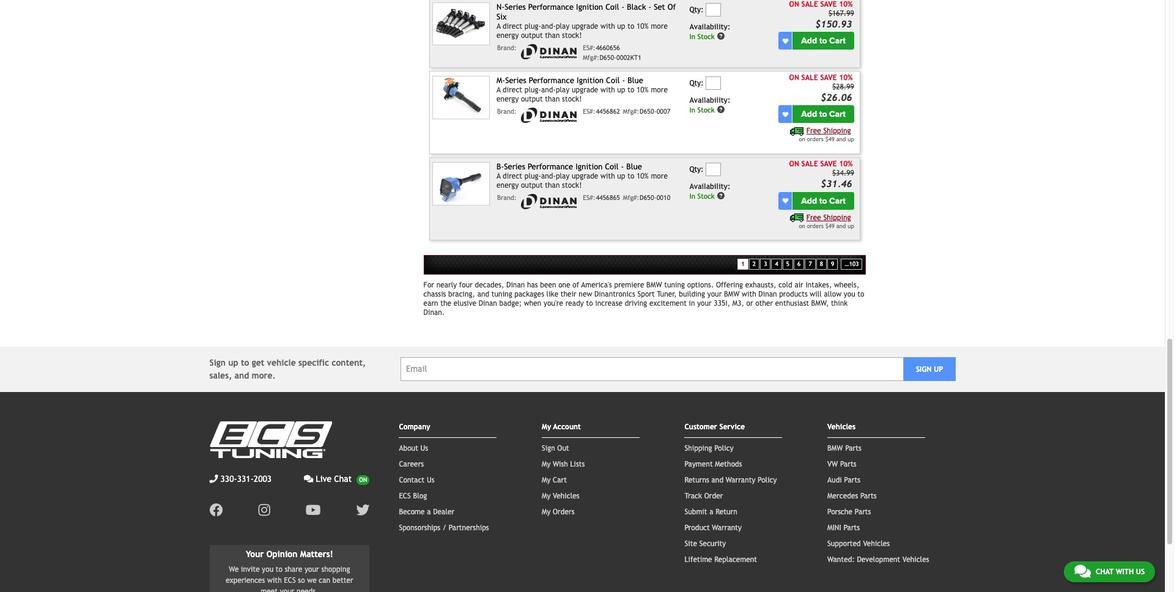 Task type: locate. For each thing, give the bounding box(es) containing it.
0 vertical spatial add to cart button
[[793, 32, 855, 50]]

a left "return"
[[710, 508, 714, 516]]

1 free from the top
[[807, 127, 822, 135]]

on up on sale save 10% $34.99 $31.46
[[799, 136, 806, 143]]

bmw
[[647, 281, 662, 289], [724, 290, 740, 298], [828, 444, 843, 452]]

add to cart down '$31.46'
[[802, 195, 846, 206]]

tuning up tuner, at right
[[665, 281, 685, 289]]

10% up $28.99
[[840, 73, 853, 82]]

to up es#: 4456865 mfg#: d650-0010
[[628, 172, 635, 181]]

0 vertical spatial add to wish list image
[[783, 38, 789, 44]]

than inside n-series performance ignition coil - black - set of six a direct plug-and-play upgrade with up to 10% more energy output than stock!
[[545, 31, 560, 40]]

2 my from the top
[[542, 460, 551, 468]]

plug- down b-series performance ignition coil - blue link
[[525, 172, 541, 181]]

coil inside b-series performance ignition coil - blue a direct plug-and-play upgrade with up to 10% more energy output than stock!
[[605, 162, 619, 171]]

0 vertical spatial free shipping on orders $49 and up
[[799, 127, 855, 143]]

1 add to cart button from the top
[[793, 32, 855, 50]]

save inside on sale save 10% $28.99 $26.06
[[821, 73, 837, 82]]

series inside b-series performance ignition coil - blue a direct plug-and-play upgrade with up to 10% more energy output than stock!
[[504, 162, 526, 171]]

0 vertical spatial stock
[[698, 32, 715, 41]]

to up es#: 4456862 mfg#: d650-0007
[[628, 86, 635, 94]]

1 on from the top
[[799, 136, 806, 143]]

1 stock from the top
[[698, 32, 715, 41]]

0 vertical spatial output
[[521, 31, 543, 40]]

track order link
[[685, 492, 723, 500]]

ecs left the blog
[[399, 492, 411, 500]]

2 orders from the top
[[807, 222, 824, 229]]

ignition inside m-series performance ignition coil - blue a direct plug-and-play upgrade with up to 10% more energy output than stock!
[[577, 76, 604, 85]]

0 vertical spatial ecs
[[399, 492, 411, 500]]

stock left question sign image
[[698, 32, 715, 41]]

0 vertical spatial policy
[[715, 444, 734, 452]]

1 vertical spatial add to cart
[[802, 109, 846, 120]]

0 vertical spatial upgrade
[[572, 22, 599, 31]]

sales,
[[210, 370, 232, 380]]

and- down m-series performance ignition coil - blue link on the top
[[541, 86, 556, 94]]

2 on from the top
[[799, 222, 806, 229]]

set
[[654, 2, 666, 11]]

my vehicles link
[[542, 492, 580, 500]]

security
[[700, 539, 726, 548]]

2 vertical spatial dinan - corporate logo image
[[519, 194, 580, 209]]

1 more from the top
[[651, 22, 668, 31]]

0 vertical spatial mfg#:
[[583, 54, 600, 61]]

comments image
[[304, 474, 314, 483], [1075, 564, 1091, 579]]

2 horizontal spatial bmw
[[828, 444, 843, 452]]

coil for $26.06
[[606, 76, 620, 85]]

coil down es#: 4660656 mfg#: d650-0002kt1
[[606, 76, 620, 85]]

2 than from the top
[[545, 95, 560, 104]]

direct
[[503, 22, 523, 31], [503, 86, 523, 94], [503, 172, 523, 181]]

play inside m-series performance ignition coil - blue a direct plug-and-play upgrade with up to 10% more energy output than stock!
[[556, 86, 570, 94]]

0 horizontal spatial chat
[[334, 474, 352, 484]]

in right 0010
[[690, 192, 696, 201]]

dinan - corporate logo image up m-series performance ignition coil - blue link on the top
[[519, 44, 580, 60]]

in left question sign image
[[690, 32, 696, 41]]

0 vertical spatial add to cart
[[802, 36, 846, 46]]

1 on from the top
[[790, 73, 800, 82]]

play inside n-series performance ignition coil - black - set of six a direct plug-and-play upgrade with up to 10% more energy output than stock!
[[556, 22, 570, 31]]

save for $26.06
[[821, 73, 837, 82]]

2 vertical spatial add to cart button
[[793, 192, 855, 210]]

dinantronics
[[595, 290, 636, 298]]

and inside for nearly four decades, dinan has been one of america's premiere bmw tuning options. offering exhausts, cold air intakes, wheels, chassis bracing, and tuning packages like their new dinantronics sport tuner, building your bmw with dinan products will allow you to earn the elusive dinan badge; when you're ready to increase driving excitement in your 335i, m3, or other enthusiast bmw, think dinan.
[[478, 290, 490, 298]]

play down the n-series performance ignition coil - black - set of six link
[[556, 22, 570, 31]]

you right the invite
[[262, 566, 274, 574]]

comments image left live
[[304, 474, 314, 483]]

4 link
[[772, 259, 782, 270]]

warranty down "return"
[[712, 523, 742, 532]]

add to cart down $150.93
[[802, 36, 846, 46]]

orders up "7"
[[807, 222, 824, 229]]

4 my from the top
[[542, 492, 551, 500]]

and- inside n-series performance ignition coil - black - set of six a direct plug-and-play upgrade with up to 10% more energy output than stock!
[[541, 22, 556, 31]]

2 free from the top
[[807, 213, 822, 222]]

1 and- from the top
[[541, 22, 556, 31]]

2 plug- from the top
[[525, 86, 541, 94]]

free shipping image up on sale save 10% $34.99 $31.46
[[791, 127, 805, 136]]

1 vertical spatial stock
[[698, 106, 715, 114]]

plug- for $26.06
[[525, 86, 541, 94]]

vehicle
[[267, 358, 296, 367]]

10% down black
[[637, 22, 649, 31]]

3 brand: from the top
[[497, 194, 517, 201]]

1 add to cart from the top
[[802, 36, 846, 46]]

comments image for chat
[[1075, 564, 1091, 579]]

3 more from the top
[[651, 172, 668, 181]]

sign
[[210, 358, 226, 367], [917, 365, 932, 374], [542, 444, 555, 452]]

1 availability: from the top
[[690, 23, 731, 31]]

performance right the n-
[[529, 2, 574, 11]]

add to wish list image
[[783, 111, 789, 117]]

3 energy from the top
[[497, 181, 519, 190]]

1 horizontal spatial a
[[710, 508, 714, 516]]

their
[[561, 290, 577, 298]]

- left black
[[622, 2, 625, 11]]

1 vertical spatial brand:
[[497, 108, 517, 115]]

2 vertical spatial more
[[651, 172, 668, 181]]

to inside m-series performance ignition coil - blue a direct plug-and-play upgrade with up to 10% more energy output than stock!
[[628, 86, 635, 94]]

shipping
[[824, 127, 851, 135], [824, 213, 851, 222], [685, 444, 713, 452]]

3 stock! from the top
[[562, 181, 582, 190]]

you down wheels,
[[844, 290, 856, 298]]

2 es#: from the top
[[583, 108, 596, 115]]

facebook logo image
[[210, 503, 223, 517]]

direct down m-
[[503, 86, 523, 94]]

1
[[742, 261, 745, 267]]

product warranty
[[685, 523, 742, 532]]

blue inside m-series performance ignition coil - blue a direct plug-and-play upgrade with up to 10% more energy output than stock!
[[628, 76, 644, 85]]

2 vertical spatial availability:
[[690, 183, 731, 191]]

my for my vehicles
[[542, 492, 551, 500]]

more down set
[[651, 22, 668, 31]]

coil inside m-series performance ignition coil - blue a direct plug-and-play upgrade with up to 10% more energy output than stock!
[[606, 76, 620, 85]]

save up $34.99
[[821, 160, 837, 168]]

add right add to wish list icon
[[802, 109, 818, 120]]

2 more from the top
[[651, 86, 668, 94]]

play down b-series performance ignition coil - blue link
[[556, 172, 570, 181]]

energy inside n-series performance ignition coil - black - set of six a direct plug-and-play upgrade with up to 10% more energy output than stock!
[[497, 31, 519, 40]]

2 output from the top
[[521, 95, 543, 104]]

- down 0002kt1
[[623, 76, 625, 85]]

parts
[[846, 444, 862, 452], [841, 460, 857, 468], [845, 476, 861, 484], [861, 492, 877, 500], [855, 508, 872, 516], [844, 523, 860, 532]]

0 vertical spatial bmw
[[647, 281, 662, 289]]

orders up on sale save 10% $34.99 $31.46
[[807, 136, 824, 143]]

parts for porsche parts
[[855, 508, 872, 516]]

my left account
[[542, 422, 551, 431]]

2 horizontal spatial dinan
[[759, 290, 777, 298]]

with inside n-series performance ignition coil - black - set of six a direct plug-and-play upgrade with up to 10% more energy output than stock!
[[601, 22, 615, 31]]

warranty
[[726, 476, 756, 484], [712, 523, 742, 532]]

parts up the mercedes parts link
[[845, 476, 861, 484]]

and down the decades,
[[478, 290, 490, 298]]

5 my from the top
[[542, 508, 551, 516]]

d650- right 4456862 at the right of page
[[640, 108, 657, 115]]

nearly
[[437, 281, 457, 289]]

output for $31.46
[[521, 181, 543, 190]]

dinan - corporate logo image down b-series performance ignition coil - blue link
[[519, 194, 580, 209]]

sale
[[802, 73, 819, 82], [802, 160, 819, 168]]

2 link
[[749, 259, 760, 270]]

2 add to cart from the top
[[802, 109, 846, 120]]

play for $26.06
[[556, 86, 570, 94]]

and up 9 link
[[837, 222, 846, 229]]

2 $49 from the top
[[826, 222, 835, 229]]

upgrade down m-series performance ignition coil - blue link on the top
[[572, 86, 599, 94]]

upgrade inside m-series performance ignition coil - blue a direct plug-and-play upgrade with up to 10% more energy output than stock!
[[572, 86, 599, 94]]

1 vertical spatial on
[[790, 160, 800, 168]]

1 vertical spatial dinan - corporate logo image
[[519, 108, 580, 123]]

meet
[[261, 588, 278, 592]]

1 add from the top
[[802, 36, 818, 46]]

mfg#: for $26.06
[[623, 108, 640, 115]]

site security
[[685, 539, 726, 548]]

2 add from the top
[[802, 109, 818, 120]]

10% up $34.99
[[840, 160, 853, 168]]

3 plug- from the top
[[525, 172, 541, 181]]

None text field
[[706, 3, 722, 16], [706, 163, 722, 176], [706, 3, 722, 16], [706, 163, 722, 176]]

d650- for $26.06
[[640, 108, 657, 115]]

experiences
[[226, 577, 265, 585]]

than down the n-series performance ignition coil - black - set of six link
[[545, 31, 560, 40]]

wanted: development vehicles
[[828, 555, 930, 564]]

0 vertical spatial es#:
[[583, 44, 596, 52]]

shipping down $26.06 at the right top
[[824, 127, 851, 135]]

to left share
[[276, 566, 283, 574]]

3 stock from the top
[[698, 192, 715, 201]]

1 vertical spatial availability:
[[690, 96, 731, 105]]

- inside m-series performance ignition coil - blue a direct plug-and-play upgrade with up to 10% more energy output than stock!
[[623, 76, 625, 85]]

0 horizontal spatial ecs
[[284, 577, 296, 585]]

to
[[628, 22, 635, 31], [820, 36, 828, 46], [628, 86, 635, 94], [820, 109, 828, 120], [628, 172, 635, 181], [820, 195, 828, 206], [858, 290, 865, 298], [586, 299, 593, 307], [241, 358, 249, 367], [276, 566, 283, 574]]

become a dealer link
[[399, 508, 455, 516]]

ecs blog
[[399, 492, 427, 500]]

1 vertical spatial policy
[[758, 476, 777, 484]]

comments image inside live chat link
[[304, 474, 314, 483]]

coil for $31.46
[[605, 162, 619, 171]]

mfg#:
[[583, 54, 600, 61], [623, 108, 640, 115], [623, 194, 640, 201]]

energy inside m-series performance ignition coil - blue a direct plug-and-play upgrade with up to 10% more energy output than stock!
[[497, 95, 519, 104]]

2 vertical spatial output
[[521, 181, 543, 190]]

sale inside on sale save 10% $34.99 $31.46
[[802, 160, 819, 168]]

1 vertical spatial in
[[690, 106, 696, 114]]

2 vertical spatial availability: in stock
[[690, 183, 731, 201]]

ecs inside we invite you to share your shopping experiences with ecs so we can better meet your needs.
[[284, 577, 296, 585]]

2 vertical spatial es#:
[[583, 194, 596, 201]]

3 qty: from the top
[[690, 165, 704, 174]]

3 in from the top
[[690, 192, 696, 201]]

2 question sign image from the top
[[717, 192, 726, 200]]

1 vertical spatial qty:
[[690, 79, 704, 88]]

free shipping image for $31.46
[[791, 214, 805, 222]]

question sign image
[[717, 105, 726, 114], [717, 192, 726, 200]]

1 vertical spatial blue
[[627, 162, 642, 171]]

a down b-
[[497, 172, 501, 181]]

coil left black
[[606, 2, 620, 11]]

335i,
[[714, 299, 731, 307]]

cart down $26.06 at the right top
[[830, 109, 846, 120]]

a for submit
[[710, 508, 714, 516]]

twitter logo image
[[356, 503, 370, 517]]

lifetime replacement
[[685, 555, 758, 564]]

2
[[753, 261, 756, 267]]

$26.06
[[821, 92, 853, 103]]

free shipping image for $26.06
[[791, 127, 805, 136]]

shipping for $31.46
[[824, 213, 851, 222]]

2 add to cart button from the top
[[793, 106, 855, 123]]

mfg#: right 4456865
[[623, 194, 640, 201]]

2 stock! from the top
[[562, 95, 582, 104]]

$49 for $26.06
[[826, 136, 835, 143]]

1 vertical spatial chat
[[1096, 568, 1114, 576]]

stock! for $26.06
[[562, 95, 582, 104]]

bmw up sport
[[647, 281, 662, 289]]

1 vertical spatial more
[[651, 86, 668, 94]]

1 vertical spatial orders
[[807, 222, 824, 229]]

a inside n-series performance ignition coil - black - set of six a direct plug-and-play upgrade with up to 10% more energy output than stock!
[[497, 22, 501, 31]]

1 vertical spatial add to wish list image
[[783, 198, 789, 204]]

question sign image right "0007"
[[717, 105, 726, 114]]

parts for mini parts
[[844, 523, 860, 532]]

stock for $26.06
[[698, 106, 715, 114]]

vehicles
[[828, 422, 856, 431], [553, 492, 580, 500], [864, 539, 890, 548], [903, 555, 930, 564]]

…103 link
[[841, 259, 863, 270]]

1 es#: from the top
[[583, 44, 596, 52]]

2 vertical spatial qty:
[[690, 165, 704, 174]]

1 vertical spatial upgrade
[[572, 86, 599, 94]]

1 question sign image from the top
[[717, 105, 726, 114]]

than inside b-series performance ignition coil - blue a direct plug-and-play upgrade with up to 10% more energy output than stock!
[[545, 181, 560, 190]]

and
[[837, 136, 846, 143], [837, 222, 846, 229], [478, 290, 490, 298], [235, 370, 249, 380], [712, 476, 724, 484]]

$167.99 $150.93
[[816, 9, 855, 29]]

in for $31.46
[[690, 192, 696, 201]]

output inside b-series performance ignition coil - blue a direct plug-and-play upgrade with up to 10% more energy output than stock!
[[521, 181, 543, 190]]

add for $26.06
[[802, 109, 818, 120]]

will
[[810, 290, 822, 298]]

2 sale from the top
[[802, 160, 819, 168]]

0 vertical spatial availability: in stock
[[690, 23, 731, 41]]

coil up 4456865
[[605, 162, 619, 171]]

to inside 'sign up to get vehicle specific content, sales, and more.'
[[241, 358, 249, 367]]

in right "0007"
[[690, 106, 696, 114]]

save inside on sale save 10% $34.99 $31.46
[[821, 160, 837, 168]]

1 stock! from the top
[[562, 31, 582, 40]]

2 and- from the top
[[541, 86, 556, 94]]

lifetime
[[685, 555, 713, 564]]

blue inside b-series performance ignition coil - blue a direct plug-and-play upgrade with up to 10% more energy output than stock!
[[627, 162, 642, 171]]

a
[[427, 508, 431, 516], [710, 508, 714, 516]]

my for my wish lists
[[542, 460, 551, 468]]

shipping policy link
[[685, 444, 734, 452]]

1 vertical spatial dinan
[[759, 290, 777, 298]]

free shipping on orders $49 and up down $26.06 at the right top
[[799, 127, 855, 143]]

$49 for $31.46
[[826, 222, 835, 229]]

3 direct from the top
[[503, 172, 523, 181]]

energy inside b-series performance ignition coil - blue a direct plug-and-play upgrade with up to 10% more energy output than stock!
[[497, 181, 519, 190]]

specific
[[299, 358, 329, 367]]

2 vertical spatial series
[[504, 162, 526, 171]]

2 vertical spatial stock!
[[562, 181, 582, 190]]

on inside on sale save 10% $28.99 $26.06
[[790, 73, 800, 82]]

0 vertical spatial coil
[[606, 2, 620, 11]]

10% up es#: 4456865 mfg#: d650-0010
[[637, 172, 649, 181]]

0 vertical spatial more
[[651, 22, 668, 31]]

3 upgrade from the top
[[572, 172, 599, 181]]

1 than from the top
[[545, 31, 560, 40]]

2 upgrade from the top
[[572, 86, 599, 94]]

m-
[[497, 76, 505, 85]]

you
[[844, 290, 856, 298], [262, 566, 274, 574]]

0 vertical spatial a
[[497, 22, 501, 31]]

add to wish list image
[[783, 38, 789, 44], [783, 198, 789, 204]]

2 stock from the top
[[698, 106, 715, 114]]

1 vertical spatial sale
[[802, 160, 819, 168]]

returns and warranty policy
[[685, 476, 777, 484]]

1 vertical spatial plug-
[[525, 86, 541, 94]]

comments image for live
[[304, 474, 314, 483]]

stock! inside m-series performance ignition coil - blue a direct plug-and-play upgrade with up to 10% more energy output than stock!
[[562, 95, 582, 104]]

1 free shipping image from the top
[[791, 127, 805, 136]]

1 vertical spatial save
[[821, 160, 837, 168]]

d650- down 4660656
[[600, 54, 617, 61]]

cart for $31.46
[[830, 195, 846, 206]]

question sign image right 0010
[[717, 192, 726, 200]]

0 horizontal spatial dinan
[[479, 299, 497, 307]]

plug- down m-series performance ignition coil - blue link on the top
[[525, 86, 541, 94]]

matters!
[[300, 549, 333, 559]]

sign inside button
[[917, 365, 932, 374]]

than down m-series performance ignition coil - blue link on the top
[[545, 95, 560, 104]]

ignition inside b-series performance ignition coil - blue a direct plug-and-play upgrade with up to 10% more energy output than stock!
[[576, 162, 603, 171]]

customer
[[685, 422, 718, 431]]

output inside m-series performance ignition coil - blue a direct plug-and-play upgrade with up to 10% more energy output than stock!
[[521, 95, 543, 104]]

3
[[764, 261, 767, 267]]

mercedes parts
[[828, 492, 877, 500]]

new
[[579, 290, 593, 298]]

and- inside b-series performance ignition coil - blue a direct plug-and-play upgrade with up to 10% more energy output than stock!
[[541, 172, 556, 181]]

3 availability: in stock from the top
[[690, 183, 731, 201]]

availability: for $31.46
[[690, 183, 731, 191]]

1 sale from the top
[[802, 73, 819, 82]]

cart down $150.93
[[830, 36, 846, 46]]

direct inside b-series performance ignition coil - blue a direct plug-and-play upgrade with up to 10% more energy output than stock!
[[503, 172, 523, 181]]

2 vertical spatial add
[[802, 195, 818, 206]]

0 vertical spatial on
[[799, 136, 806, 143]]

2 availability: from the top
[[690, 96, 731, 105]]

2 a from the left
[[710, 508, 714, 516]]

0 vertical spatial orders
[[807, 136, 824, 143]]

3 add to cart from the top
[[802, 195, 846, 206]]

ignition for $31.46
[[576, 162, 603, 171]]

- inside b-series performance ignition coil - blue a direct plug-and-play upgrade with up to 10% more energy output than stock!
[[621, 162, 624, 171]]

free for $26.06
[[807, 127, 822, 135]]

has
[[527, 281, 538, 289]]

1 vertical spatial than
[[545, 95, 560, 104]]

performance for $31.46
[[528, 162, 573, 171]]

add to cart button down $26.06 at the right top
[[793, 106, 855, 123]]

series inside m-series performance ignition coil - blue a direct plug-and-play upgrade with up to 10% more energy output than stock!
[[505, 76, 527, 85]]

and- inside m-series performance ignition coil - blue a direct plug-and-play upgrade with up to 10% more energy output than stock!
[[541, 86, 556, 94]]

exhausts,
[[746, 281, 777, 289]]

we
[[229, 566, 239, 574]]

2 vertical spatial mfg#:
[[623, 194, 640, 201]]

about
[[399, 444, 418, 452]]

10% inside n-series performance ignition coil - black - set of six a direct plug-and-play upgrade with up to 10% more energy output than stock!
[[637, 22, 649, 31]]

$34.99
[[833, 169, 855, 177]]

2 dinan - corporate logo image from the top
[[519, 108, 580, 123]]

and- down the n-series performance ignition coil - black - set of six link
[[541, 22, 556, 31]]

8
[[820, 261, 824, 267]]

blue for $26.06
[[628, 76, 644, 85]]

performance inside b-series performance ignition coil - blue a direct plug-and-play upgrade with up to 10% more energy output than stock!
[[528, 162, 573, 171]]

2 a from the top
[[497, 86, 501, 94]]

direct down b-
[[503, 172, 523, 181]]

3 output from the top
[[521, 181, 543, 190]]

a inside b-series performance ignition coil - blue a direct plug-and-play upgrade with up to 10% more energy output than stock!
[[497, 172, 501, 181]]

play inside b-series performance ignition coil - blue a direct plug-and-play upgrade with up to 10% more energy output than stock!
[[556, 172, 570, 181]]

instagram logo image
[[258, 503, 270, 517]]

upgrade down the n-series performance ignition coil - black - set of six link
[[572, 22, 599, 31]]

shipping down '$31.46'
[[824, 213, 851, 222]]

get
[[252, 358, 265, 367]]

direct inside m-series performance ignition coil - blue a direct plug-and-play upgrade with up to 10% more energy output than stock!
[[503, 86, 523, 94]]

plug- inside b-series performance ignition coil - blue a direct plug-and-play upgrade with up to 10% more energy output than stock!
[[525, 172, 541, 181]]

2 save from the top
[[821, 160, 837, 168]]

series for $26.06
[[505, 76, 527, 85]]

3 and- from the top
[[541, 172, 556, 181]]

on for $26.06
[[790, 73, 800, 82]]

parts for vw parts
[[841, 460, 857, 468]]

my
[[542, 422, 551, 431], [542, 460, 551, 468], [542, 476, 551, 484], [542, 492, 551, 500], [542, 508, 551, 516]]

2 vertical spatial shipping
[[685, 444, 713, 452]]

a inside m-series performance ignition coil - blue a direct plug-and-play upgrade with up to 10% more energy output than stock!
[[497, 86, 501, 94]]

2 direct from the top
[[503, 86, 523, 94]]

stock! down b-series performance ignition coil - blue link
[[562, 181, 582, 190]]

stock! inside b-series performance ignition coil - blue a direct plug-and-play upgrade with up to 10% more energy output than stock!
[[562, 181, 582, 190]]

1 vertical spatial availability: in stock
[[690, 96, 731, 114]]

shipping for $26.06
[[824, 127, 851, 135]]

0 vertical spatial qty:
[[690, 5, 704, 14]]

of
[[573, 281, 580, 289]]

dinan down the decades,
[[479, 299, 497, 307]]

2 vertical spatial in
[[690, 192, 696, 201]]

0 vertical spatial $49
[[826, 136, 835, 143]]

1 availability: in stock from the top
[[690, 23, 731, 41]]

dinan - corporate logo image down m-series performance ignition coil - blue link on the top
[[519, 108, 580, 123]]

your up we at the bottom of the page
[[305, 566, 319, 574]]

to down $26.06 at the right top
[[820, 109, 828, 120]]

1 play from the top
[[556, 22, 570, 31]]

energy for $31.46
[[497, 181, 519, 190]]

0 vertical spatial d650-
[[600, 54, 617, 61]]

mfg#: down 4660656
[[583, 54, 600, 61]]

0 horizontal spatial sign
[[210, 358, 226, 367]]

to down black
[[628, 22, 635, 31]]

2 vertical spatial add to cart
[[802, 195, 846, 206]]

question sign image
[[717, 32, 726, 41]]

on for $26.06
[[799, 136, 806, 143]]

0 vertical spatial dinan - corporate logo image
[[519, 44, 580, 60]]

1 orders from the top
[[807, 136, 824, 143]]

2 in from the top
[[690, 106, 696, 114]]

1 save from the top
[[821, 73, 837, 82]]

2 play from the top
[[556, 86, 570, 94]]

on inside on sale save 10% $34.99 $31.46
[[790, 160, 800, 168]]

performance inside m-series performance ignition coil - blue a direct plug-and-play upgrade with up to 10% more energy output than stock!
[[529, 76, 575, 85]]

2 free shipping on orders $49 and up from the top
[[799, 213, 855, 229]]

shipping up payment at the bottom
[[685, 444, 713, 452]]

add to cart for $26.06
[[802, 109, 846, 120]]

2 vertical spatial upgrade
[[572, 172, 599, 181]]

stock! down m-series performance ignition coil - blue link on the top
[[562, 95, 582, 104]]

b-series performance ignition coil - blue a direct plug-and-play upgrade with up to 10% more energy output than stock!
[[497, 162, 668, 190]]

d650- inside es#: 4660656 mfg#: d650-0002kt1
[[600, 54, 617, 61]]

ignition up 4456865
[[576, 162, 603, 171]]

stock! inside n-series performance ignition coil - black - set of six a direct plug-and-play upgrade with up to 10% more energy output than stock!
[[562, 31, 582, 40]]

and inside 'sign up to get vehicle specific content, sales, and more.'
[[235, 370, 249, 380]]

1 qty: from the top
[[690, 5, 704, 14]]

add to cart down $26.06 at the right top
[[802, 109, 846, 120]]

add to cart button down $150.93
[[793, 32, 855, 50]]

10% inside on sale save 10% $34.99 $31.46
[[840, 160, 853, 168]]

0 vertical spatial blue
[[628, 76, 644, 85]]

blue up es#: 4456865 mfg#: d650-0010
[[627, 162, 642, 171]]

2 add to wish list image from the top
[[783, 198, 789, 204]]

2 vertical spatial performance
[[528, 162, 573, 171]]

1 output from the top
[[521, 31, 543, 40]]

1 my from the top
[[542, 422, 551, 431]]

2 brand: from the top
[[497, 108, 517, 115]]

dinan - corporate logo image for $26.06
[[519, 108, 580, 123]]

1 upgrade from the top
[[572, 22, 599, 31]]

my for my cart
[[542, 476, 551, 484]]

3 add from the top
[[802, 195, 818, 206]]

upgrade inside b-series performance ignition coil - blue a direct plug-and-play upgrade with up to 10% more energy output than stock!
[[572, 172, 599, 181]]

10% inside b-series performance ignition coil - blue a direct plug-and-play upgrade with up to 10% more energy output than stock!
[[637, 172, 649, 181]]

upgrade inside n-series performance ignition coil - black - set of six a direct plug-and-play upgrade with up to 10% more energy output than stock!
[[572, 22, 599, 31]]

1 dinan - corporate logo image from the top
[[519, 44, 580, 60]]

0 horizontal spatial comments image
[[304, 474, 314, 483]]

2 on from the top
[[790, 160, 800, 168]]

output down b-series performance ignition coil - blue link
[[521, 181, 543, 190]]

energy
[[497, 31, 519, 40], [497, 95, 519, 104], [497, 181, 519, 190]]

availability: in stock for $26.06
[[690, 96, 731, 114]]

0 vertical spatial in
[[690, 32, 696, 41]]

2 free shipping image from the top
[[791, 214, 805, 222]]

to down $150.93
[[820, 36, 828, 46]]

0 vertical spatial sale
[[802, 73, 819, 82]]

$49 up 9
[[826, 222, 835, 229]]

1 vertical spatial mfg#:
[[623, 108, 640, 115]]

1 vertical spatial play
[[556, 86, 570, 94]]

3 a from the top
[[497, 172, 501, 181]]

direct down six
[[503, 22, 523, 31]]

free shipping image
[[791, 127, 805, 136], [791, 214, 805, 222]]

dinan - corporate logo image for $31.46
[[519, 194, 580, 209]]

parts for audi parts
[[845, 476, 861, 484]]

1 vertical spatial direct
[[503, 86, 523, 94]]

0 vertical spatial dinan
[[507, 281, 525, 289]]

es#: left 4456865
[[583, 194, 596, 201]]

4456862
[[596, 108, 620, 115]]

plug- down the n-series performance ignition coil - black - set of six link
[[525, 22, 541, 31]]

with inside b-series performance ignition coil - blue a direct plug-and-play upgrade with up to 10% more energy output than stock!
[[601, 172, 615, 181]]

- for $26.06
[[623, 76, 625, 85]]

1 vertical spatial free
[[807, 213, 822, 222]]

3 dinan - corporate logo image from the top
[[519, 194, 580, 209]]

2 energy from the top
[[497, 95, 519, 104]]

1 vertical spatial tuning
[[492, 290, 513, 298]]

on for $31.46
[[799, 222, 806, 229]]

1 direct from the top
[[503, 22, 523, 31]]

product
[[685, 523, 710, 532]]

1 horizontal spatial sign
[[542, 444, 555, 452]]

output down m-series performance ignition coil - blue link on the top
[[521, 95, 543, 104]]

to left get
[[241, 358, 249, 367]]

output for $26.06
[[521, 95, 543, 104]]

2 availability: in stock from the top
[[690, 96, 731, 114]]

4
[[775, 261, 779, 267]]

performance inside n-series performance ignition coil - black - set of six a direct plug-and-play upgrade with up to 10% more energy output than stock!
[[529, 2, 574, 11]]

1 vertical spatial $49
[[826, 222, 835, 229]]

us for about us
[[421, 444, 428, 452]]

3 availability: from the top
[[690, 183, 731, 191]]

sign for sign out
[[542, 444, 555, 452]]

brand: down m-
[[497, 108, 517, 115]]

add to wish list image for $31.46
[[783, 198, 789, 204]]

parts right vw
[[841, 460, 857, 468]]

1 energy from the top
[[497, 31, 519, 40]]

contact us link
[[399, 476, 435, 484]]

1 $49 from the top
[[826, 136, 835, 143]]

blue for $31.46
[[627, 162, 642, 171]]

3 than from the top
[[545, 181, 560, 190]]

comments image inside chat with us link
[[1075, 564, 1091, 579]]

b-series performance ignition coil - blue link
[[497, 162, 642, 171]]

your up 335i,
[[708, 290, 722, 298]]

1 add to wish list image from the top
[[783, 38, 789, 44]]

2 vertical spatial bmw
[[828, 444, 843, 452]]

2 vertical spatial play
[[556, 172, 570, 181]]

0 vertical spatial availability:
[[690, 23, 731, 31]]

1 plug- from the top
[[525, 22, 541, 31]]

energy down b-
[[497, 181, 519, 190]]

1 vertical spatial comments image
[[1075, 564, 1091, 579]]

0 vertical spatial save
[[821, 73, 837, 82]]

audi parts link
[[828, 476, 861, 484]]

None text field
[[706, 77, 722, 90]]

es#4456862 - d650-0007 - m-series performance ignition coil - blue - a direct plug-and-play upgrade with up to 10% more energy output than stock! - dinan - bmw image
[[433, 76, 490, 119]]

2 vertical spatial coil
[[605, 162, 619, 171]]

stock! for $31.46
[[562, 181, 582, 190]]

in
[[690, 32, 696, 41], [690, 106, 696, 114], [690, 192, 696, 201]]

1 vertical spatial shipping
[[824, 213, 851, 222]]

up inside b-series performance ignition coil - blue a direct plug-and-play upgrade with up to 10% more energy output than stock!
[[618, 172, 626, 181]]

0 vertical spatial you
[[844, 290, 856, 298]]

bmw down offering in the right of the page
[[724, 290, 740, 298]]

1 vertical spatial you
[[262, 566, 274, 574]]

porsche parts
[[828, 508, 872, 516]]

direct inside n-series performance ignition coil - black - set of six a direct plug-and-play upgrade with up to 10% more energy output than stock!
[[503, 22, 523, 31]]

m-series performance ignition coil - blue a direct plug-and-play upgrade with up to 10% more energy output than stock!
[[497, 76, 668, 104]]

2 qty: from the top
[[690, 79, 704, 88]]

add down $150.93
[[802, 36, 818, 46]]

3 add to cart button from the top
[[793, 192, 855, 210]]

1 vertical spatial and-
[[541, 86, 556, 94]]

0 vertical spatial add
[[802, 36, 818, 46]]

share
[[285, 566, 303, 574]]

1 vertical spatial performance
[[529, 76, 575, 85]]

direct for $31.46
[[503, 172, 523, 181]]

premiere
[[615, 281, 645, 289]]

packages
[[515, 290, 545, 298]]

with inside we invite you to share your shopping experiences with ecs so we can better meet your needs.
[[267, 577, 282, 585]]

more inside b-series performance ignition coil - blue a direct plug-and-play upgrade with up to 10% more energy output than stock!
[[651, 172, 668, 181]]

dinan - corporate logo image
[[519, 44, 580, 60], [519, 108, 580, 123], [519, 194, 580, 209]]

2 horizontal spatial sign
[[917, 365, 932, 374]]

series right es#4456862 - d650-0007 - m-series performance ignition coil - blue - a direct plug-and-play upgrade with up to 10% more energy output than stock! - dinan - bmw image on the top
[[505, 76, 527, 85]]

warranty down methods
[[726, 476, 756, 484]]

3 es#: from the top
[[583, 194, 596, 201]]

than inside m-series performance ignition coil - blue a direct plug-and-play upgrade with up to 10% more energy output than stock!
[[545, 95, 560, 104]]

1 free shipping on orders $49 and up from the top
[[799, 127, 855, 143]]

plug- inside m-series performance ignition coil - blue a direct plug-and-play upgrade with up to 10% more energy output than stock!
[[525, 86, 541, 94]]

series up six
[[505, 2, 526, 11]]

10% inside m-series performance ignition coil - blue a direct plug-and-play upgrade with up to 10% more energy output than stock!
[[637, 86, 649, 94]]

0 vertical spatial energy
[[497, 31, 519, 40]]

1 a from the left
[[427, 508, 431, 516]]

10% inside on sale save 10% $28.99 $26.06
[[840, 73, 853, 82]]

ignition up 4660656
[[576, 2, 603, 11]]

3 play from the top
[[556, 172, 570, 181]]

3 my from the top
[[542, 476, 551, 484]]

0 vertical spatial chat
[[334, 474, 352, 484]]

careers link
[[399, 460, 424, 468]]

shipping policy
[[685, 444, 734, 452]]

1 a from the top
[[497, 22, 501, 31]]

a down m-
[[497, 86, 501, 94]]

1 vertical spatial ecs
[[284, 577, 296, 585]]

my left orders
[[542, 508, 551, 516]]

sign inside 'sign up to get vehicle specific content, sales, and more.'
[[210, 358, 226, 367]]

air
[[795, 281, 804, 289]]

direct for $26.06
[[503, 86, 523, 94]]

1 vertical spatial bmw
[[724, 290, 740, 298]]

0 horizontal spatial tuning
[[492, 290, 513, 298]]

ecs tuning image
[[210, 421, 332, 458]]

sale inside on sale save 10% $28.99 $26.06
[[802, 73, 819, 82]]

bracing,
[[448, 290, 475, 298]]

more inside m-series performance ignition coil - blue a direct plug-and-play upgrade with up to 10% more energy output than stock!
[[651, 86, 668, 94]]

we invite you to share your shopping experiences with ecs so we can better meet your needs.
[[226, 566, 353, 592]]

0 vertical spatial on
[[790, 73, 800, 82]]

mfg#: inside es#: 4660656 mfg#: d650-0002kt1
[[583, 54, 600, 61]]

ignition inside n-series performance ignition coil - black - set of six a direct plug-and-play upgrade with up to 10% more energy output than stock!
[[576, 2, 603, 11]]

stock
[[698, 32, 715, 41], [698, 106, 715, 114], [698, 192, 715, 201]]

sign up
[[917, 365, 944, 374]]



Task type: describe. For each thing, give the bounding box(es) containing it.
series for $31.46
[[504, 162, 526, 171]]

better
[[333, 577, 353, 585]]

my vehicles
[[542, 492, 580, 500]]

0010
[[657, 194, 671, 201]]

products
[[780, 290, 808, 298]]

add to cart button for $150.93
[[793, 32, 855, 50]]

ignition for $26.06
[[577, 76, 604, 85]]

performance for $26.06
[[529, 76, 575, 85]]

1 horizontal spatial ecs
[[399, 492, 411, 500]]

you inside we invite you to share your shopping experiences with ecs so we can better meet your needs.
[[262, 566, 274, 574]]

for nearly four decades, dinan has been one of america's premiere bmw tuning options. offering exhausts, cold air intakes, wheels, chassis bracing, and tuning packages like their new dinantronics sport tuner, building your bmw with dinan products will allow you to earn the elusive dinan badge; when you're ready to increase driving excitement in your 335i, m3, or other enthusiast bmw, think dinan.
[[424, 281, 865, 317]]

porsche parts link
[[828, 508, 872, 516]]

supported
[[828, 539, 861, 548]]

4456865
[[596, 194, 620, 201]]

brand: for $26.06
[[497, 108, 517, 115]]

sale for $31.46
[[802, 160, 819, 168]]

us for contact us
[[427, 476, 435, 484]]

play for $31.46
[[556, 172, 570, 181]]

product warranty link
[[685, 523, 742, 532]]

sign for sign up to get vehicle specific content, sales, and more.
[[210, 358, 226, 367]]

and up order
[[712, 476, 724, 484]]

chat with us link
[[1065, 562, 1156, 582]]

/
[[443, 523, 447, 532]]

phone image
[[210, 474, 218, 483]]

save for $31.46
[[821, 160, 837, 168]]

es#: 4660656 mfg#: d650-0002kt1
[[583, 44, 642, 61]]

with inside m-series performance ignition coil - blue a direct plug-and-play upgrade with up to 10% more energy output than stock!
[[601, 86, 615, 94]]

earn
[[424, 299, 439, 307]]

than for $26.06
[[545, 95, 560, 104]]

up inside button
[[934, 365, 944, 374]]

contact us
[[399, 476, 435, 484]]

- for $150.93
[[622, 2, 625, 11]]

coil inside n-series performance ignition coil - black - set of six a direct plug-and-play upgrade with up to 10% more energy output than stock!
[[606, 2, 620, 11]]

careers
[[399, 460, 424, 468]]

your right in
[[698, 299, 712, 307]]

d650- for $31.46
[[640, 194, 657, 201]]

upgrade for $31.46
[[572, 172, 599, 181]]

energy for $26.06
[[497, 95, 519, 104]]

in for $26.06
[[690, 106, 696, 114]]

more inside n-series performance ignition coil - black - set of six a direct plug-and-play upgrade with up to 10% more energy output than stock!
[[651, 22, 668, 31]]

more for $26.06
[[651, 86, 668, 94]]

upgrade for $26.06
[[572, 86, 599, 94]]

brand: for $31.46
[[497, 194, 517, 201]]

add to cart button for $31.46
[[793, 192, 855, 210]]

site security link
[[685, 539, 726, 548]]

increase
[[595, 299, 623, 307]]

es#4660656 - d650-0002kt1 - n-series performance ignition coil - black - set of six - a direct plug-and-play upgrade with up to 10% more energy output than stock! - dinan - bmw image
[[433, 2, 490, 46]]

es#: for $31.46
[[583, 194, 596, 201]]

add for $150.93
[[802, 36, 818, 46]]

add to cart for $150.93
[[802, 36, 846, 46]]

2 vertical spatial us
[[1137, 568, 1145, 576]]

cart down wish
[[553, 476, 567, 484]]

1 horizontal spatial tuning
[[665, 281, 685, 289]]

$167.99
[[829, 9, 855, 18]]

2 vertical spatial dinan
[[479, 299, 497, 307]]

intakes,
[[806, 281, 832, 289]]

$31.46
[[821, 178, 853, 189]]

more for $31.46
[[651, 172, 668, 181]]

chat inside chat with us link
[[1096, 568, 1114, 576]]

n-
[[497, 2, 505, 11]]

vehicles up orders
[[553, 492, 580, 500]]

qty: for $31.46
[[690, 165, 704, 174]]

1 horizontal spatial dinan
[[507, 281, 525, 289]]

sale for $26.06
[[802, 73, 819, 82]]

1 horizontal spatial bmw
[[724, 290, 740, 298]]

es#: inside es#: 4660656 mfg#: d650-0002kt1
[[583, 44, 596, 52]]

elusive
[[454, 299, 477, 307]]

up inside m-series performance ignition coil - blue a direct plug-and-play upgrade with up to 10% more energy output than stock!
[[618, 86, 626, 94]]

to inside we invite you to share your shopping experiences with ecs so we can better meet your needs.
[[276, 566, 283, 574]]

audi
[[828, 476, 842, 484]]

add to cart for $31.46
[[802, 195, 846, 206]]

question sign image for $31.46
[[717, 192, 726, 200]]

1 in from the top
[[690, 32, 696, 41]]

chat inside live chat link
[[334, 474, 352, 484]]

become
[[399, 508, 425, 516]]

youtube logo image
[[306, 503, 321, 517]]

plug- for $31.46
[[525, 172, 541, 181]]

wanted: development vehicles link
[[828, 555, 930, 564]]

building
[[679, 290, 706, 298]]

es#: for $26.06
[[583, 108, 596, 115]]

orders for $31.46
[[807, 222, 824, 229]]

you're
[[544, 299, 564, 307]]

parts for mercedes parts
[[861, 492, 877, 500]]

out
[[558, 444, 569, 452]]

qty: for $150.93
[[690, 5, 704, 14]]

with inside for nearly four decades, dinan has been one of america's premiere bmw tuning options. offering exhausts, cold air intakes, wheels, chassis bracing, and tuning packages like their new dinantronics sport tuner, building your bmw with dinan products will allow you to earn the elusive dinan badge; when you're ready to increase driving excitement in your 335i, m3, or other enthusiast bmw, think dinan.
[[742, 290, 757, 298]]

than for $31.46
[[545, 181, 560, 190]]

company
[[399, 422, 431, 431]]

mfg#: for $31.46
[[623, 194, 640, 201]]

1 brand: from the top
[[497, 44, 517, 52]]

plug- inside n-series performance ignition coil - black - set of six a direct plug-and-play upgrade with up to 10% more energy output than stock!
[[525, 22, 541, 31]]

mini parts
[[828, 523, 860, 532]]

availability: for $26.06
[[690, 96, 731, 105]]

0002kt1
[[617, 54, 642, 61]]

order
[[705, 492, 723, 500]]

331-
[[237, 474, 254, 484]]

live chat link
[[304, 473, 370, 486]]

when
[[524, 299, 542, 307]]

and- for $26.06
[[541, 86, 556, 94]]

2003
[[254, 474, 272, 484]]

supported vehicles
[[828, 539, 890, 548]]

bmw parts
[[828, 444, 862, 452]]

my orders
[[542, 508, 575, 516]]

about us
[[399, 444, 428, 452]]

my for my account
[[542, 422, 551, 431]]

free for $31.46
[[807, 213, 822, 222]]

live chat
[[316, 474, 352, 484]]

vehicles up bmw parts link on the bottom right of the page
[[828, 422, 856, 431]]

black
[[627, 2, 646, 11]]

free shipping on orders $49 and up for $26.06
[[799, 127, 855, 143]]

add for $31.46
[[802, 195, 818, 206]]

up inside 'sign up to get vehicle specific content, sales, and more.'
[[228, 358, 238, 367]]

decades,
[[475, 281, 504, 289]]

sign up button
[[904, 357, 956, 381]]

sign up to get vehicle specific content, sales, and more.
[[210, 358, 366, 380]]

replacement
[[715, 555, 758, 564]]

track
[[685, 492, 702, 500]]

cold
[[779, 281, 793, 289]]

sign out
[[542, 444, 569, 452]]

america's
[[582, 281, 612, 289]]

orders
[[553, 508, 575, 516]]

to down new
[[586, 299, 593, 307]]

vehicles up wanted: development vehicles link
[[864, 539, 890, 548]]

development
[[857, 555, 901, 564]]

- for $31.46
[[621, 162, 624, 171]]

wheels,
[[835, 281, 860, 289]]

availability: in stock for $31.46
[[690, 183, 731, 201]]

to down wheels,
[[858, 290, 865, 298]]

mini
[[828, 523, 842, 532]]

my for my orders
[[542, 508, 551, 516]]

series inside n-series performance ignition coil - black - set of six a direct plug-and-play upgrade with up to 10% more energy output than stock!
[[505, 2, 526, 11]]

and up $34.99
[[837, 136, 846, 143]]

0 vertical spatial warranty
[[726, 476, 756, 484]]

about us link
[[399, 444, 428, 452]]

ecs blog link
[[399, 492, 427, 500]]

you inside for nearly four decades, dinan has been one of america's premiere bmw tuning options. offering exhausts, cold air intakes, wheels, chassis bracing, and tuning packages like their new dinantronics sport tuner, building your bmw with dinan products will allow you to earn the elusive dinan badge; when you're ready to increase driving excitement in your 335i, m3, or other enthusiast bmw, think dinan.
[[844, 290, 856, 298]]

on for $31.46
[[790, 160, 800, 168]]

your right meet
[[280, 588, 295, 592]]

1 horizontal spatial policy
[[758, 476, 777, 484]]

vehicles right development
[[903, 555, 930, 564]]

- left set
[[649, 2, 652, 11]]

1 link
[[738, 259, 749, 270]]

and- for $31.46
[[541, 172, 556, 181]]

Email email field
[[401, 357, 904, 381]]

a for $26.06
[[497, 86, 501, 94]]

b-
[[497, 162, 504, 171]]

cart for $26.06
[[830, 109, 846, 120]]

shopping
[[321, 566, 350, 574]]

to down '$31.46'
[[820, 195, 828, 206]]

other
[[756, 299, 774, 307]]

up inside n-series performance ignition coil - black - set of six a direct plug-and-play upgrade with up to 10% more energy output than stock!
[[618, 22, 626, 31]]

question sign image for $26.06
[[717, 105, 726, 114]]

$28.99
[[833, 83, 855, 91]]

qty: for $26.06
[[690, 79, 704, 88]]

blog
[[413, 492, 427, 500]]

6
[[798, 261, 801, 267]]

my wish lists
[[542, 460, 585, 468]]

on sale save 10% $28.99 $26.06
[[790, 73, 855, 103]]

es#: 4456862 mfg#: d650-0007
[[583, 108, 671, 115]]

$150.93
[[816, 18, 853, 29]]

parts for bmw parts
[[846, 444, 862, 452]]

9
[[832, 261, 835, 267]]

tuner,
[[657, 290, 677, 298]]

dinan.
[[424, 308, 445, 317]]

or
[[747, 299, 754, 307]]

ready
[[566, 299, 584, 307]]

badge;
[[500, 299, 522, 307]]

output inside n-series performance ignition coil - black - set of six a direct plug-and-play upgrade with up to 10% more energy output than stock!
[[521, 31, 543, 40]]

add to cart button for $26.06
[[793, 106, 855, 123]]

sport
[[638, 290, 655, 298]]

orders for $26.06
[[807, 136, 824, 143]]

mini parts link
[[828, 523, 860, 532]]

add to wish list image for $150.93
[[783, 38, 789, 44]]

free shipping on orders $49 and up for $31.46
[[799, 213, 855, 229]]

cart for $150.93
[[830, 36, 846, 46]]

es#4456865 - d650-0010 - b-series performance ignition coil - blue - a direct plug-and-play upgrade with up to 10% more energy output than stock! - dinan - bmw mini image
[[433, 162, 490, 205]]

bmw,
[[812, 299, 829, 307]]

a for $31.46
[[497, 172, 501, 181]]

to inside b-series performance ignition coil - blue a direct plug-and-play upgrade with up to 10% more energy output than stock!
[[628, 172, 635, 181]]

8 link
[[817, 259, 827, 270]]

7
[[809, 261, 812, 267]]

1 vertical spatial warranty
[[712, 523, 742, 532]]

to inside n-series performance ignition coil - black - set of six a direct plug-and-play upgrade with up to 10% more energy output than stock!
[[628, 22, 635, 31]]

a for become
[[427, 508, 431, 516]]

sign for sign up
[[917, 365, 932, 374]]

dealer
[[433, 508, 455, 516]]

5
[[787, 261, 790, 267]]

one
[[559, 281, 571, 289]]

stock for $31.46
[[698, 192, 715, 201]]

submit a return link
[[685, 508, 738, 516]]



Task type: vqa. For each thing, say whether or not it's contained in the screenshot.
first the "Add to Cart" Button from the bottom of the page
no



